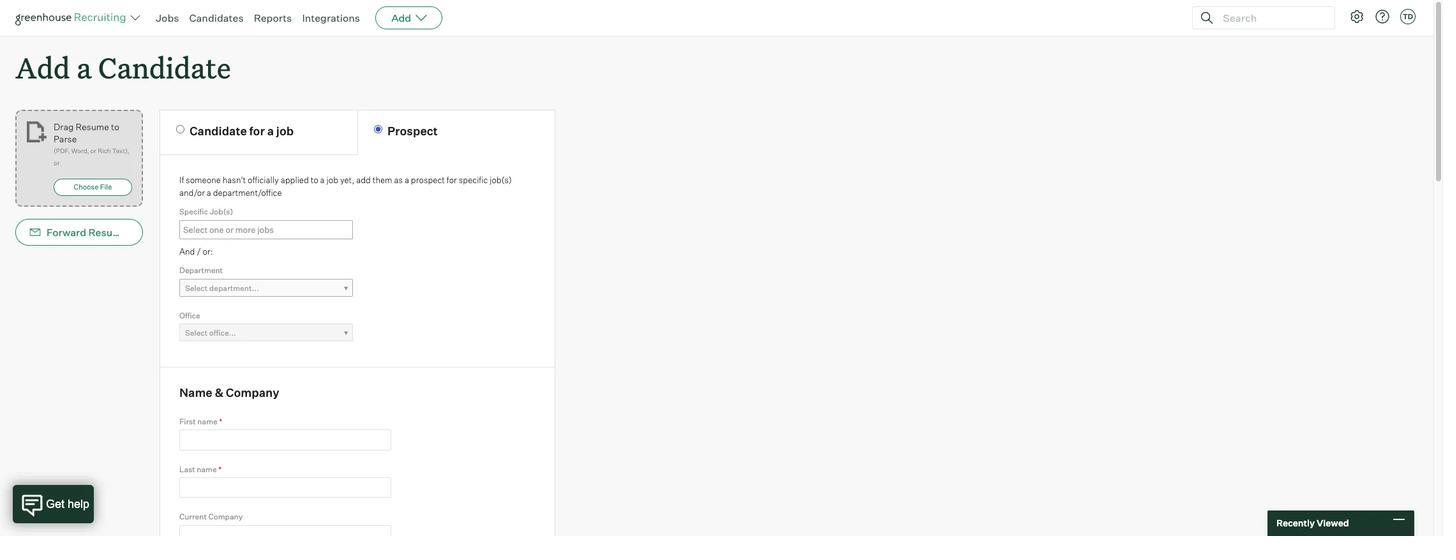 Task type: locate. For each thing, give the bounding box(es) containing it.
select down 'office'
[[185, 328, 208, 338]]

0 vertical spatial company
[[226, 386, 279, 400]]

forward resume via email
[[47, 226, 172, 239]]

resume up the rich
[[76, 121, 109, 132]]

someone
[[186, 175, 221, 185]]

1 vertical spatial or
[[54, 159, 60, 167]]

None text field
[[179, 477, 391, 498]]

add inside add popup button
[[391, 11, 411, 24]]

or:
[[203, 246, 213, 256]]

configure image
[[1349, 9, 1365, 24]]

add a candidate
[[15, 49, 231, 86]]

a left the 'yet,'
[[320, 175, 325, 185]]

resume left via
[[88, 226, 127, 239]]

1 vertical spatial add
[[15, 49, 70, 86]]

(pdf,
[[54, 147, 70, 155]]

1 horizontal spatial add
[[391, 11, 411, 24]]

officially
[[248, 175, 279, 185]]

add button
[[375, 6, 442, 29]]

add for add a candidate
[[15, 49, 70, 86]]

add for add
[[391, 11, 411, 24]]

0 vertical spatial job
[[276, 124, 294, 138]]

office
[[179, 311, 200, 320]]

2 select from the top
[[185, 328, 208, 338]]

name right last
[[197, 464, 217, 474]]

for
[[249, 124, 265, 138], [447, 175, 457, 185]]

/
[[197, 246, 201, 256]]

job(s)
[[490, 175, 512, 185]]

1 horizontal spatial for
[[447, 175, 457, 185]]

a
[[77, 49, 92, 86], [267, 124, 274, 138], [320, 175, 325, 185], [405, 175, 409, 185], [207, 187, 211, 198]]

0 vertical spatial or
[[90, 147, 96, 155]]

0 vertical spatial add
[[391, 11, 411, 24]]

candidate
[[98, 49, 231, 86], [189, 124, 247, 138]]

name right first
[[197, 417, 217, 426]]

1 horizontal spatial to
[[311, 175, 318, 185]]

and/or
[[179, 187, 205, 198]]

forward
[[47, 226, 86, 239]]

jobs link
[[156, 11, 179, 24]]

department/office
[[213, 187, 282, 198]]

to
[[111, 121, 119, 132], [311, 175, 318, 185]]

0 vertical spatial *
[[219, 417, 222, 426]]

select down department
[[185, 283, 208, 293]]

candidates
[[189, 11, 244, 24]]

candidate right candidate for a job option
[[189, 124, 247, 138]]

and
[[179, 246, 195, 256]]

*
[[219, 417, 222, 426], [218, 464, 222, 474]]

add
[[356, 175, 371, 185]]

job up applied
[[276, 124, 294, 138]]

first
[[179, 417, 196, 426]]

1 vertical spatial for
[[447, 175, 457, 185]]

for up officially
[[249, 124, 265, 138]]

for left specific
[[447, 175, 457, 185]]

resume inside button
[[88, 226, 127, 239]]

1 horizontal spatial job
[[326, 175, 338, 185]]

add
[[391, 11, 411, 24], [15, 49, 70, 86]]

prospect
[[387, 124, 438, 138]]

name
[[179, 386, 212, 400]]

last name *
[[179, 464, 222, 474]]

0 horizontal spatial add
[[15, 49, 70, 86]]

or down (pdf,
[[54, 159, 60, 167]]

* down &
[[219, 417, 222, 426]]

select department... link
[[179, 279, 353, 297]]

0 horizontal spatial to
[[111, 121, 119, 132]]

company
[[226, 386, 279, 400], [208, 512, 243, 522]]

1 vertical spatial job
[[326, 175, 338, 185]]

None text field
[[180, 221, 360, 238], [179, 430, 391, 450], [179, 525, 391, 536], [180, 221, 360, 238], [179, 430, 391, 450], [179, 525, 391, 536]]

to inside drag resume to parse (pdf, word, or rich text), or
[[111, 121, 119, 132]]

name & company
[[179, 386, 279, 400]]

email
[[146, 226, 172, 239]]

0 horizontal spatial job
[[276, 124, 294, 138]]

resume inside drag resume to parse (pdf, word, or rich text), or
[[76, 121, 109, 132]]

1 vertical spatial resume
[[88, 226, 127, 239]]

1 vertical spatial name
[[197, 464, 217, 474]]

0 horizontal spatial for
[[249, 124, 265, 138]]

candidate down jobs
[[98, 49, 231, 86]]

1 vertical spatial select
[[185, 328, 208, 338]]

company right &
[[226, 386, 279, 400]]

Prospect radio
[[374, 125, 382, 134]]

applied
[[281, 175, 309, 185]]

or
[[90, 147, 96, 155], [54, 159, 60, 167]]

resume
[[76, 121, 109, 132], [88, 226, 127, 239]]

name for last
[[197, 464, 217, 474]]

* right last
[[218, 464, 222, 474]]

1 vertical spatial *
[[218, 464, 222, 474]]

1 vertical spatial to
[[311, 175, 318, 185]]

current company
[[179, 512, 243, 522]]

0 vertical spatial name
[[197, 417, 217, 426]]

or left the rich
[[90, 147, 96, 155]]

department
[[179, 266, 223, 275]]

forward resume via email button
[[15, 219, 172, 246]]

if
[[179, 175, 184, 185]]

0 vertical spatial for
[[249, 124, 265, 138]]

job left the 'yet,'
[[326, 175, 338, 185]]

reports link
[[254, 11, 292, 24]]

to right applied
[[311, 175, 318, 185]]

0 vertical spatial resume
[[76, 121, 109, 132]]

to up text),
[[111, 121, 119, 132]]

company right current in the bottom of the page
[[208, 512, 243, 522]]

integrations
[[302, 11, 360, 24]]

and / or:
[[179, 246, 213, 256]]

a down greenhouse recruiting image
[[77, 49, 92, 86]]

reports
[[254, 11, 292, 24]]

text),
[[112, 147, 129, 155]]

0 vertical spatial to
[[111, 121, 119, 132]]

1 vertical spatial company
[[208, 512, 243, 522]]

name
[[197, 417, 217, 426], [197, 464, 217, 474]]

choose file
[[74, 183, 112, 192]]

1 select from the top
[[185, 283, 208, 293]]

select
[[185, 283, 208, 293], [185, 328, 208, 338]]

0 vertical spatial select
[[185, 283, 208, 293]]

name for first
[[197, 417, 217, 426]]

job
[[276, 124, 294, 138], [326, 175, 338, 185]]

specific job(s)
[[179, 207, 233, 216]]

recently
[[1277, 518, 1315, 529]]



Task type: vqa. For each thing, say whether or not it's contained in the screenshot.
last name *
yes



Task type: describe. For each thing, give the bounding box(es) containing it.
yet,
[[340, 175, 354, 185]]

rich
[[98, 147, 111, 155]]

them
[[373, 175, 392, 185]]

select for select office...
[[185, 328, 208, 338]]

* for last name *
[[218, 464, 222, 474]]

select office...
[[185, 328, 236, 338]]

specific
[[179, 207, 208, 216]]

current
[[179, 512, 207, 522]]

to inside the if someone hasn't officially applied to a job yet, add them as a prospect for specific job(s) and/or a department/office
[[311, 175, 318, 185]]

department...
[[209, 283, 259, 293]]

drag resume to parse (pdf, word, or rich text), or
[[54, 121, 129, 167]]

a up officially
[[267, 124, 274, 138]]

a right "as"
[[405, 175, 409, 185]]

word,
[[71, 147, 89, 155]]

1 horizontal spatial or
[[90, 147, 96, 155]]

1 vertical spatial candidate
[[189, 124, 247, 138]]

choose
[[74, 183, 99, 192]]

greenhouse recruiting image
[[15, 10, 130, 26]]

for inside the if someone hasn't officially applied to a job yet, add them as a prospect for specific job(s) and/or a department/office
[[447, 175, 457, 185]]

0 vertical spatial candidate
[[98, 49, 231, 86]]

td button
[[1400, 9, 1416, 24]]

resume for drag
[[76, 121, 109, 132]]

* for first name *
[[219, 417, 222, 426]]

via
[[130, 226, 143, 239]]

select office... link
[[179, 324, 353, 342]]

file
[[100, 183, 112, 192]]

office...
[[209, 328, 236, 338]]

specific
[[459, 175, 488, 185]]

parse
[[54, 134, 77, 144]]

candidate for a job
[[189, 124, 294, 138]]

viewed
[[1317, 518, 1349, 529]]

candidates link
[[189, 11, 244, 24]]

as
[[394, 175, 403, 185]]

prospect
[[411, 175, 445, 185]]

if someone hasn't officially applied to a job yet, add them as a prospect for specific job(s) and/or a department/office
[[179, 175, 512, 198]]

recently viewed
[[1277, 518, 1349, 529]]

integrations link
[[302, 11, 360, 24]]

a down "someone"
[[207, 187, 211, 198]]

job(s)
[[210, 207, 233, 216]]

td
[[1403, 12, 1413, 21]]

Search text field
[[1220, 9, 1323, 27]]

select for select department...
[[185, 283, 208, 293]]

last
[[179, 464, 195, 474]]

jobs
[[156, 11, 179, 24]]

drag
[[54, 121, 74, 132]]

td button
[[1398, 6, 1418, 27]]

select department...
[[185, 283, 259, 293]]

first name *
[[179, 417, 222, 426]]

&
[[215, 386, 223, 400]]

job inside the if someone hasn't officially applied to a job yet, add them as a prospect for specific job(s) and/or a department/office
[[326, 175, 338, 185]]

Candidate for a job radio
[[176, 125, 184, 134]]

resume for forward
[[88, 226, 127, 239]]

hasn't
[[223, 175, 246, 185]]

0 horizontal spatial or
[[54, 159, 60, 167]]



